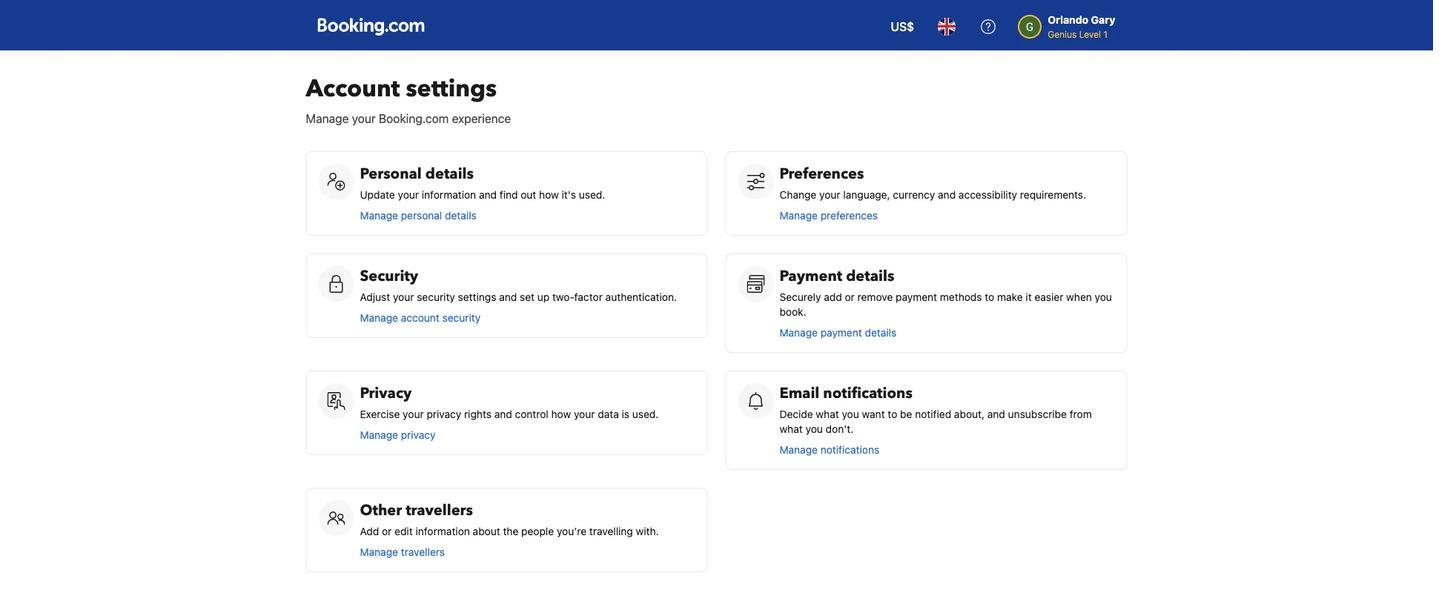 Task type: describe. For each thing, give the bounding box(es) containing it.
privacy
[[360, 383, 412, 404]]

out
[[521, 189, 537, 201]]

email
[[780, 383, 820, 404]]

and for privacy
[[494, 408, 512, 421]]

manage account security
[[360, 312, 481, 324]]

security
[[360, 266, 418, 287]]

control
[[515, 408, 549, 421]]

account
[[306, 73, 400, 105]]

information inside other travellers add or edit information about the people you're travelling with.
[[416, 525, 470, 538]]

2 vertical spatial you
[[806, 423, 823, 435]]

your inside preferences change your language, currency and accessibility requirements.
[[820, 189, 841, 201]]

personal
[[360, 164, 422, 184]]

it's
[[562, 189, 576, 201]]

manage for privacy
[[360, 429, 398, 441]]

travellers for manage
[[401, 546, 445, 558]]

and for security
[[499, 291, 517, 303]]

experience
[[452, 112, 511, 126]]

your inside personal details update your information and find out how it's used.
[[398, 189, 419, 201]]

orlando gary genius level 1
[[1048, 14, 1116, 39]]

manage travellers
[[360, 546, 445, 558]]

and inside email notifications decide what you want to be notified about, and unsubscribe from what you don't.
[[988, 408, 1006, 421]]

1 vertical spatial security
[[442, 312, 481, 324]]

booking.com
[[379, 112, 449, 126]]

travelling
[[590, 525, 633, 538]]

two-
[[553, 291, 575, 303]]

manage inside account settings manage your booking.com experience
[[306, 112, 349, 126]]

used. inside privacy exercise your privacy rights and control how your data is used.
[[633, 408, 659, 421]]

add
[[824, 291, 842, 303]]

requirements.
[[1020, 189, 1087, 201]]

or inside other travellers add or edit information about the people you're travelling with.
[[382, 525, 392, 538]]

details down "remove"
[[865, 327, 897, 339]]

up
[[538, 291, 550, 303]]

edit
[[395, 525, 413, 538]]

manage privacy
[[360, 429, 436, 441]]

to inside payment details securely add or remove payment methods to make it easier when you book.
[[985, 291, 995, 303]]

genius
[[1048, 29, 1077, 39]]

and for preferences
[[938, 189, 956, 201]]

it
[[1026, 291, 1032, 303]]

manage personal details
[[360, 210, 477, 222]]

us$ button
[[882, 9, 924, 44]]

manage for personal details
[[360, 210, 398, 222]]

currency
[[893, 189, 935, 201]]

details inside personal details update your information and find out how it's used.
[[426, 164, 474, 184]]

with.
[[636, 525, 659, 538]]

travellers for other
[[406, 501, 473, 521]]

settings inside security adjust your security settings and set up two-factor authentication.
[[458, 291, 496, 303]]

people
[[522, 525, 554, 538]]

update
[[360, 189, 395, 201]]

preferences change your language, currency and accessibility requirements.
[[780, 164, 1087, 201]]

from
[[1070, 408, 1092, 421]]

account
[[401, 312, 440, 324]]

you're
[[557, 525, 587, 538]]

your inside account settings manage your booking.com experience
[[352, 112, 376, 126]]

security inside security adjust your security settings and set up two-factor authentication.
[[417, 291, 455, 303]]

manage payment details
[[780, 327, 900, 339]]

your up manage privacy
[[403, 408, 424, 421]]

manage for payment details
[[780, 327, 818, 339]]

manage for security
[[360, 312, 398, 324]]

about,
[[954, 408, 985, 421]]

security adjust your security settings and set up two-factor authentication.
[[360, 266, 677, 303]]

payment inside payment details securely add or remove payment methods to make it easier when you book.
[[896, 291, 938, 303]]

be
[[901, 408, 913, 421]]

information inside personal details update your information and find out how it's used.
[[422, 189, 476, 201]]

1 vertical spatial privacy
[[401, 429, 436, 441]]

manage for email notifications
[[780, 444, 818, 456]]

remove
[[858, 291, 893, 303]]

data
[[598, 408, 619, 421]]

1 vertical spatial what
[[780, 423, 803, 435]]

want
[[862, 408, 885, 421]]



Task type: locate. For each thing, give the bounding box(es) containing it.
what down decide
[[780, 423, 803, 435]]

notifications
[[823, 383, 913, 404], [821, 444, 880, 456]]

securely
[[780, 291, 821, 303]]

security up manage account security
[[417, 291, 455, 303]]

your up the "manage preferences"
[[820, 189, 841, 201]]

settings
[[406, 73, 497, 105], [458, 291, 496, 303]]

authentication.
[[606, 291, 677, 303]]

your up manage personal details
[[398, 189, 419, 201]]

email notifications decide what you want to be notified about, and unsubscribe from what you don't.
[[780, 383, 1092, 435]]

travellers
[[406, 501, 473, 521], [401, 546, 445, 558]]

account settings manage your booking.com experience
[[306, 73, 511, 126]]

and inside privacy exercise your privacy rights and control how your data is used.
[[494, 408, 512, 421]]

to left make in the right of the page
[[985, 291, 995, 303]]

0 horizontal spatial used.
[[579, 189, 605, 201]]

make
[[998, 291, 1023, 303]]

travellers down the edit
[[401, 546, 445, 558]]

don't.
[[826, 423, 854, 435]]

1 horizontal spatial payment
[[896, 291, 938, 303]]

about
[[473, 525, 500, 538]]

other travellers add or edit information about the people you're travelling with.
[[360, 501, 659, 538]]

used. right is
[[633, 408, 659, 421]]

or
[[845, 291, 855, 303], [382, 525, 392, 538]]

to left be
[[888, 408, 898, 421]]

manage down exercise
[[360, 429, 398, 441]]

and right rights
[[494, 408, 512, 421]]

0 horizontal spatial payment
[[821, 327, 862, 339]]

personal
[[401, 210, 442, 222]]

how right control
[[551, 408, 571, 421]]

how inside privacy exercise your privacy rights and control how your data is used.
[[551, 408, 571, 421]]

information right the edit
[[416, 525, 470, 538]]

your down security
[[393, 291, 414, 303]]

exercise
[[360, 408, 400, 421]]

0 vertical spatial what
[[816, 408, 839, 421]]

preferences
[[780, 164, 864, 184]]

manage down add
[[360, 546, 398, 558]]

payment right "remove"
[[896, 291, 938, 303]]

1 vertical spatial settings
[[458, 291, 496, 303]]

1 horizontal spatial or
[[845, 291, 855, 303]]

settings inside account settings manage your booking.com experience
[[406, 73, 497, 105]]

change
[[780, 189, 817, 201]]

manage down update
[[360, 210, 398, 222]]

you inside payment details securely add or remove payment methods to make it easier when you book.
[[1095, 291, 1112, 303]]

payment down the "add"
[[821, 327, 862, 339]]

used. right the it's
[[579, 189, 605, 201]]

accessibility
[[959, 189, 1018, 201]]

0 horizontal spatial or
[[382, 525, 392, 538]]

privacy inside privacy exercise your privacy rights and control how your data is used.
[[427, 408, 461, 421]]

you down decide
[[806, 423, 823, 435]]

and left the find
[[479, 189, 497, 201]]

you up don't.
[[842, 408, 859, 421]]

0 vertical spatial settings
[[406, 73, 497, 105]]

settings up the experience
[[406, 73, 497, 105]]

and for personal details
[[479, 189, 497, 201]]

preferences
[[821, 210, 878, 222]]

you right when
[[1095, 291, 1112, 303]]

gary
[[1091, 14, 1116, 26]]

you
[[1095, 291, 1112, 303], [842, 408, 859, 421], [806, 423, 823, 435]]

your left the data
[[574, 408, 595, 421]]

details inside payment details securely add or remove payment methods to make it easier when you book.
[[846, 266, 895, 287]]

payment
[[780, 266, 843, 287]]

manage down book.
[[780, 327, 818, 339]]

details right the personal
[[445, 210, 477, 222]]

details up the personal
[[426, 164, 474, 184]]

1 vertical spatial information
[[416, 525, 470, 538]]

rights
[[464, 408, 492, 421]]

notifications up 'want'
[[823, 383, 913, 404]]

0 vertical spatial how
[[539, 189, 559, 201]]

0 vertical spatial you
[[1095, 291, 1112, 303]]

notifications for manage
[[821, 444, 880, 456]]

1 vertical spatial payment
[[821, 327, 862, 339]]

book.
[[780, 306, 807, 318]]

privacy
[[427, 408, 461, 421], [401, 429, 436, 441]]

or left the edit
[[382, 525, 392, 538]]

how inside personal details update your information and find out how it's used.
[[539, 189, 559, 201]]

1 vertical spatial notifications
[[821, 444, 880, 456]]

to inside email notifications decide what you want to be notified about, and unsubscribe from what you don't.
[[888, 408, 898, 421]]

your
[[352, 112, 376, 126], [398, 189, 419, 201], [820, 189, 841, 201], [393, 291, 414, 303], [403, 408, 424, 421], [574, 408, 595, 421]]

manage for other travellers
[[360, 546, 398, 558]]

and left set
[[499, 291, 517, 303]]

factor
[[575, 291, 603, 303]]

manage for preferences
[[780, 210, 818, 222]]

travellers up the edit
[[406, 501, 473, 521]]

your inside security adjust your security settings and set up two-factor authentication.
[[393, 291, 414, 303]]

notified
[[915, 408, 952, 421]]

or inside payment details securely add or remove payment methods to make it easier when you book.
[[845, 291, 855, 303]]

and inside personal details update your information and find out how it's used.
[[479, 189, 497, 201]]

1 vertical spatial to
[[888, 408, 898, 421]]

notifications inside email notifications decide what you want to be notified about, and unsubscribe from what you don't.
[[823, 383, 913, 404]]

how left the it's
[[539, 189, 559, 201]]

security right account
[[442, 312, 481, 324]]

0 vertical spatial used.
[[579, 189, 605, 201]]

personal details update your information and find out how it's used.
[[360, 164, 605, 201]]

manage notifications
[[780, 444, 880, 456]]

privacy exercise your privacy rights and control how your data is used.
[[360, 383, 659, 421]]

manage down adjust
[[360, 312, 398, 324]]

1 vertical spatial or
[[382, 525, 392, 538]]

adjust
[[360, 291, 390, 303]]

what up don't.
[[816, 408, 839, 421]]

0 horizontal spatial to
[[888, 408, 898, 421]]

and
[[479, 189, 497, 201], [938, 189, 956, 201], [499, 291, 517, 303], [494, 408, 512, 421], [988, 408, 1006, 421]]

1 vertical spatial used.
[[633, 408, 659, 421]]

set
[[520, 291, 535, 303]]

1 horizontal spatial you
[[842, 408, 859, 421]]

travellers inside other travellers add or edit information about the people you're travelling with.
[[406, 501, 473, 521]]

1
[[1104, 29, 1108, 39]]

notifications for email
[[823, 383, 913, 404]]

1 horizontal spatial what
[[816, 408, 839, 421]]

unsubscribe
[[1008, 408, 1067, 421]]

language,
[[844, 189, 890, 201]]

manage down account
[[306, 112, 349, 126]]

0 horizontal spatial what
[[780, 423, 803, 435]]

to
[[985, 291, 995, 303], [888, 408, 898, 421]]

0 vertical spatial travellers
[[406, 501, 473, 521]]

the
[[503, 525, 519, 538]]

2 horizontal spatial you
[[1095, 291, 1112, 303]]

used. inside personal details update your information and find out how it's used.
[[579, 189, 605, 201]]

other
[[360, 501, 402, 521]]

orlando
[[1048, 14, 1089, 26]]

1 horizontal spatial used.
[[633, 408, 659, 421]]

manage down change
[[780, 210, 818, 222]]

1 vertical spatial you
[[842, 408, 859, 421]]

details up "remove"
[[846, 266, 895, 287]]

is
[[622, 408, 630, 421]]

details
[[426, 164, 474, 184], [445, 210, 477, 222], [846, 266, 895, 287], [865, 327, 897, 339]]

decide
[[780, 408, 813, 421]]

privacy left rights
[[427, 408, 461, 421]]

payment
[[896, 291, 938, 303], [821, 327, 862, 339]]

0 vertical spatial to
[[985, 291, 995, 303]]

0 vertical spatial or
[[845, 291, 855, 303]]

payment details securely add or remove payment methods to make it easier when you book.
[[780, 266, 1112, 318]]

0 vertical spatial payment
[[896, 291, 938, 303]]

easier
[[1035, 291, 1064, 303]]

and right 'currency'
[[938, 189, 956, 201]]

and right about,
[[988, 408, 1006, 421]]

and inside preferences change your language, currency and accessibility requirements.
[[938, 189, 956, 201]]

0 vertical spatial security
[[417, 291, 455, 303]]

notifications down don't.
[[821, 444, 880, 456]]

and inside security adjust your security settings and set up two-factor authentication.
[[499, 291, 517, 303]]

how
[[539, 189, 559, 201], [551, 408, 571, 421]]

0 vertical spatial notifications
[[823, 383, 913, 404]]

or right the "add"
[[845, 291, 855, 303]]

1 vertical spatial travellers
[[401, 546, 445, 558]]

settings left set
[[458, 291, 496, 303]]

0 vertical spatial privacy
[[427, 408, 461, 421]]

security
[[417, 291, 455, 303], [442, 312, 481, 324]]

used.
[[579, 189, 605, 201], [633, 408, 659, 421]]

us$
[[891, 20, 915, 34]]

privacy down privacy
[[401, 429, 436, 441]]

when
[[1067, 291, 1092, 303]]

manage down decide
[[780, 444, 818, 456]]

methods
[[940, 291, 982, 303]]

add
[[360, 525, 379, 538]]

0 horizontal spatial you
[[806, 423, 823, 435]]

manage preferences
[[780, 210, 878, 222]]

find
[[500, 189, 518, 201]]

manage
[[306, 112, 349, 126], [360, 210, 398, 222], [780, 210, 818, 222], [360, 312, 398, 324], [780, 327, 818, 339], [360, 429, 398, 441], [780, 444, 818, 456], [360, 546, 398, 558]]

level
[[1080, 29, 1101, 39]]

your down account
[[352, 112, 376, 126]]

what
[[816, 408, 839, 421], [780, 423, 803, 435]]

information up the personal
[[422, 189, 476, 201]]

0 vertical spatial information
[[422, 189, 476, 201]]

1 horizontal spatial to
[[985, 291, 995, 303]]

information
[[422, 189, 476, 201], [416, 525, 470, 538]]

1 vertical spatial how
[[551, 408, 571, 421]]



Task type: vqa. For each thing, say whether or not it's contained in the screenshot.


